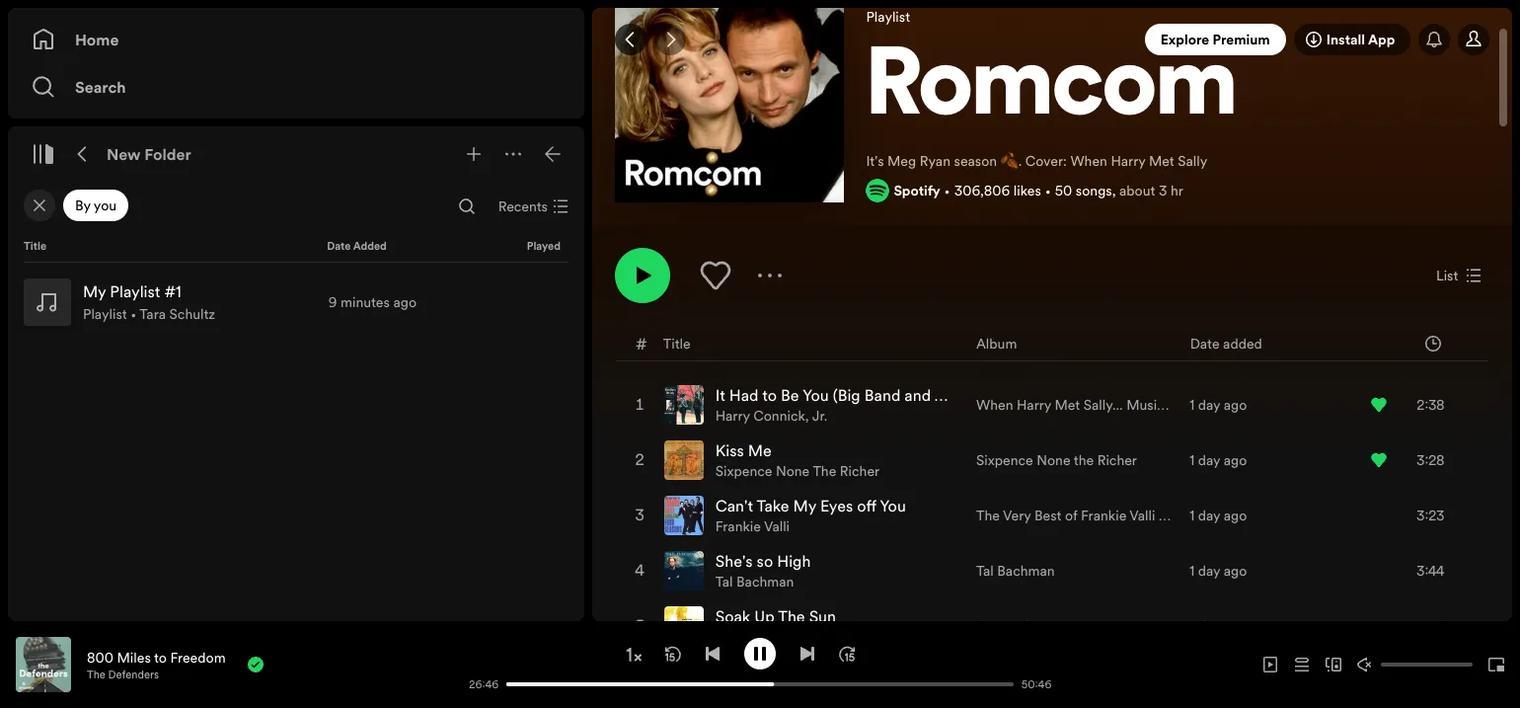 Task type: locate. For each thing, give the bounding box(es) containing it.
harry
[[1111, 151, 1146, 171], [716, 406, 750, 425]]

4 day from the top
[[1198, 561, 1221, 580]]

change speed image
[[624, 645, 644, 665]]

tal up c'mon c'mon link
[[977, 561, 994, 580]]

1 day ago for bachman
[[1190, 561, 1248, 580]]

date for date added
[[1191, 333, 1220, 353]]

date left added
[[327, 239, 351, 254]]

tal up soak
[[716, 571, 733, 591]]

season
[[954, 151, 998, 171]]

new folder button
[[103, 138, 195, 170]]

1 vertical spatial title
[[663, 333, 691, 353]]

day for the
[[1198, 450, 1221, 470]]

kiss
[[716, 439, 744, 461]]

previous image
[[705, 645, 721, 661]]

0 horizontal spatial tal
[[716, 571, 733, 591]]

1 horizontal spatial the
[[778, 605, 805, 627]]

0 horizontal spatial tal bachman link
[[716, 571, 794, 591]]

ago
[[1224, 395, 1248, 414], [1224, 450, 1248, 470], [1224, 505, 1248, 525], [1224, 561, 1248, 580], [1224, 616, 1248, 636]]

0 vertical spatial playlist
[[866, 7, 911, 27]]

1 vertical spatial date
[[1191, 333, 1220, 353]]

the inside 800 miles to freedom the defenders
[[87, 667, 105, 682]]

none left the
[[1037, 450, 1071, 470]]

group containing playlist
[[16, 271, 577, 334]]

date inside # row
[[1191, 333, 1220, 353]]

richer
[[1098, 450, 1138, 470], [840, 461, 880, 481]]

day
[[1198, 395, 1221, 414], [1198, 450, 1221, 470], [1198, 505, 1221, 525], [1198, 561, 1221, 580], [1198, 616, 1221, 636]]

bachman up up
[[737, 571, 794, 591]]

ago for bachman
[[1224, 561, 1248, 580]]

1 horizontal spatial c'mon
[[1022, 616, 1064, 636]]

1 c'mon from the left
[[977, 616, 1019, 636]]

about
[[1120, 181, 1156, 201]]

0 vertical spatial date
[[327, 239, 351, 254]]

bachman
[[998, 561, 1055, 580], [737, 571, 794, 591]]

0 horizontal spatial none
[[776, 461, 810, 481]]

the right up
[[778, 605, 805, 627]]

2 horizontal spatial the
[[813, 461, 837, 481]]

group
[[16, 271, 577, 334]]

none search field inside main element
[[451, 191, 483, 222]]

0 horizontal spatial sixpence
[[716, 461, 773, 481]]

the left defenders
[[87, 667, 105, 682]]

2 day from the top
[[1198, 450, 1221, 470]]

sixpence none the richer link
[[977, 450, 1138, 470]]

sixpence inside "kiss me sixpence none the richer"
[[716, 461, 773, 481]]

1 horizontal spatial date
[[1191, 333, 1220, 353]]

4 1 from the top
[[1190, 561, 1195, 580]]

50
[[1055, 181, 1073, 201]]

0 horizontal spatial c'mon
[[977, 616, 1019, 636]]

title down clear filters icon
[[24, 239, 46, 254]]

50:46
[[1022, 677, 1052, 692]]

0 horizontal spatial playlist
[[83, 304, 127, 324]]

sixpence none the richer link
[[716, 461, 880, 481]]

frankie
[[716, 516, 761, 536]]

schultz
[[169, 304, 215, 324]]

playlist
[[866, 7, 911, 27], [83, 304, 127, 324]]

c'mon down tal bachman
[[977, 616, 1019, 636]]

playlist inside main element
[[83, 304, 127, 324]]

date added
[[327, 239, 387, 254]]

date
[[327, 239, 351, 254], [1191, 333, 1220, 353]]

3 1 from the top
[[1190, 505, 1195, 525]]

home link
[[32, 20, 561, 59]]

romcom image
[[615, 0, 844, 203]]

c'mon c'mon link
[[977, 616, 1064, 636]]

0 horizontal spatial title
[[24, 239, 46, 254]]

it's
[[866, 151, 884, 171]]

when
[[1071, 151, 1108, 171]]

1 day ago
[[1190, 395, 1248, 414], [1190, 450, 1248, 470], [1190, 505, 1248, 525], [1190, 561, 1248, 580], [1190, 616, 1248, 636]]

1 horizontal spatial harry
[[1111, 151, 1146, 171]]

0 horizontal spatial bachman
[[737, 571, 794, 591]]

5 day from the top
[[1198, 616, 1221, 636]]

1 horizontal spatial title
[[663, 333, 691, 353]]

c'mon up 50:46
[[1022, 616, 1064, 636]]

50 songs , about 3 hr
[[1055, 181, 1184, 201]]

800 miles to freedom the defenders
[[87, 647, 226, 682]]

playlist for playlist
[[866, 7, 911, 27]]

1 vertical spatial harry
[[716, 406, 750, 425]]

skip back 15 seconds image
[[666, 645, 681, 661]]

5 1 day ago from the top
[[1190, 616, 1248, 636]]

the up "eyes"
[[813, 461, 837, 481]]

meg
[[888, 151, 917, 171]]

tara
[[140, 304, 166, 324]]

None search field
[[451, 191, 483, 222]]

bachman up c'mon c'mon link
[[998, 561, 1055, 580]]

2 vertical spatial the
[[87, 667, 105, 682]]

3 1 day ago from the top
[[1190, 505, 1248, 525]]

ago for off
[[1224, 505, 1248, 525]]

songs
[[1076, 181, 1113, 201]]

defenders
[[108, 667, 159, 682]]

0 vertical spatial the
[[813, 461, 837, 481]]

richer up off
[[840, 461, 880, 481]]

new folder
[[107, 143, 191, 165]]

tal bachman link
[[977, 561, 1055, 580], [716, 571, 794, 591]]

3 day from the top
[[1198, 505, 1221, 525]]

the inside "kiss me sixpence none the richer"
[[813, 461, 837, 481]]

she's so high cell
[[664, 544, 819, 597]]

miles
[[117, 647, 151, 667]]

connect to a device image
[[1326, 657, 1342, 672]]

2 1 day ago from the top
[[1190, 450, 1248, 470]]

title right the # 'column header'
[[663, 333, 691, 353]]

tal inside she's so high tal bachman
[[716, 571, 733, 591]]

cover:
[[1026, 151, 1067, 171]]

date left the added
[[1191, 333, 1220, 353]]

to
[[154, 647, 167, 667]]

1 day from the top
[[1198, 395, 1221, 414]]

go forward image
[[662, 32, 678, 47]]

can't take my eyes off you cell
[[664, 489, 914, 542]]

connick,
[[754, 406, 809, 425]]

3:28
[[1417, 450, 1445, 470]]

the
[[813, 461, 837, 481], [778, 605, 805, 627], [87, 667, 105, 682]]

search in your library image
[[459, 198, 475, 214]]

3:44
[[1417, 561, 1445, 580]]

4 1 day ago from the top
[[1190, 561, 1248, 580]]

1 day ago for the
[[1190, 450, 1248, 470]]

0 horizontal spatial date
[[327, 239, 351, 254]]

# row
[[616, 326, 1489, 361]]

1 horizontal spatial playlist
[[866, 7, 911, 27]]

added
[[1224, 333, 1263, 353]]

none up the my
[[776, 461, 810, 481]]

explore premium button
[[1145, 24, 1286, 55]]

sixpence
[[977, 450, 1034, 470], [716, 461, 773, 481]]

4 ago from the top
[[1224, 561, 1248, 580]]

1 horizontal spatial none
[[1037, 450, 1071, 470]]

5 1 from the top
[[1190, 616, 1195, 636]]

harry up 'kiss'
[[716, 406, 750, 425]]

4:52 cell
[[1372, 599, 1473, 652]]

ago for the
[[1224, 450, 1248, 470]]

she's
[[716, 550, 753, 571]]

#
[[636, 332, 648, 354]]

tal bachman
[[977, 561, 1055, 580]]

explore premium
[[1161, 30, 1271, 49]]

what's new image
[[1427, 32, 1443, 47]]

can't take my eyes off you link
[[716, 494, 906, 516]]

0 vertical spatial title
[[24, 239, 46, 254]]

richer right the
[[1098, 450, 1138, 470]]

sixpence up can't at the left of page
[[716, 461, 773, 481]]

title inside main element
[[24, 239, 46, 254]]

date inside main element
[[327, 239, 351, 254]]

2 ago from the top
[[1224, 450, 1248, 470]]

3 ago from the top
[[1224, 505, 1248, 525]]

harry up 50 songs , about 3 hr
[[1111, 151, 1146, 171]]

list
[[1437, 265, 1459, 285]]

Recents, List view field
[[483, 191, 581, 222]]

soak up the sun
[[716, 605, 836, 627]]

go back image
[[623, 32, 639, 47]]

1
[[1190, 395, 1195, 414], [1190, 450, 1195, 470], [1190, 505, 1195, 525], [1190, 561, 1195, 580], [1190, 616, 1195, 636]]

by you
[[75, 196, 117, 215]]

0 horizontal spatial the
[[87, 667, 105, 682]]

volume off image
[[1358, 657, 1374, 672]]

date added
[[1191, 333, 1263, 353]]

group inside main element
[[16, 271, 577, 334]]

harry connick, jr. cell
[[664, 378, 961, 431]]

romcom
[[866, 42, 1237, 137]]

c'mon
[[977, 616, 1019, 636], [1022, 616, 1064, 636]]

2 1 from the top
[[1190, 450, 1195, 470]]

0 horizontal spatial harry
[[716, 406, 750, 425]]

sixpence left the
[[977, 450, 1034, 470]]

ryan
[[920, 151, 951, 171]]

1 vertical spatial the
[[778, 605, 805, 627]]

player controls element
[[267, 637, 1061, 692]]

1 vertical spatial playlist
[[83, 304, 127, 324]]

0 horizontal spatial richer
[[840, 461, 880, 481]]



Task type: describe. For each thing, give the bounding box(es) containing it.
install app link
[[1294, 24, 1411, 55]]

new
[[107, 143, 141, 165]]

home
[[75, 29, 119, 50]]

my
[[794, 494, 817, 516]]

1 for bachman
[[1190, 561, 1195, 580]]

day for bachman
[[1198, 561, 1221, 580]]

me
[[748, 439, 772, 461]]

1 ago from the top
[[1224, 395, 1248, 414]]

the defenders link
[[87, 667, 159, 682]]

the
[[1074, 450, 1094, 470]]

none inside "kiss me sixpence none the richer"
[[776, 461, 810, 481]]

# column header
[[636, 326, 648, 360]]

the for me
[[813, 461, 837, 481]]

harry connick, jr.
[[716, 406, 828, 425]]

romcom grid
[[593, 325, 1512, 708]]

soak
[[716, 605, 751, 627]]

now playing view image
[[46, 646, 62, 662]]

it's meg ryan season 🍂. cover: when harry met sally
[[866, 151, 1208, 171]]

up
[[755, 605, 775, 627]]

harry connick, jr. link
[[716, 406, 828, 425]]

1 horizontal spatial richer
[[1098, 450, 1138, 470]]

harry inside harry connick, jr. "cell"
[[716, 406, 750, 425]]

day for off
[[1198, 505, 1221, 525]]

soak up the sun link
[[716, 605, 836, 627]]

top bar and user menu element
[[592, 8, 1513, 71]]

duration element
[[1426, 335, 1442, 351]]

,
[[1113, 181, 1116, 201]]

now playing: 800 miles to freedom by the defenders footer
[[16, 637, 459, 692]]

1 horizontal spatial sixpence
[[977, 450, 1034, 470]]

clear filters image
[[32, 197, 47, 213]]

1 for off
[[1190, 505, 1195, 525]]

pause image
[[752, 645, 768, 661]]

install
[[1327, 30, 1366, 49]]

date for date added
[[327, 239, 351, 254]]

spotify image
[[866, 179, 890, 203]]

app
[[1369, 30, 1396, 49]]

306,806 likes
[[955, 181, 1042, 201]]

take
[[757, 494, 790, 516]]

recents
[[498, 197, 548, 216]]

1 horizontal spatial tal
[[977, 561, 994, 580]]

1 horizontal spatial tal bachman link
[[977, 561, 1055, 580]]

•
[[130, 304, 137, 324]]

0 vertical spatial harry
[[1111, 151, 1146, 171]]

sixpence none the richer
[[977, 450, 1138, 470]]

next image
[[800, 645, 816, 661]]

sally
[[1178, 151, 1208, 171]]

search
[[75, 76, 126, 98]]

By you checkbox
[[63, 190, 128, 221]]

306,806
[[955, 181, 1011, 201]]

by
[[75, 196, 91, 215]]

album
[[977, 333, 1018, 353]]

c'mon c'mon
[[977, 616, 1064, 636]]

playlist • tara schultz
[[83, 304, 215, 324]]

folder
[[144, 143, 191, 165]]

skip forward 15 seconds image
[[839, 645, 855, 661]]

bachman inside she's so high tal bachman
[[737, 571, 794, 591]]

🍂.
[[1001, 151, 1022, 171]]

tal bachman link inside she's so high "cell"
[[716, 571, 794, 591]]

install app
[[1327, 30, 1396, 49]]

can't
[[716, 494, 753, 516]]

duration image
[[1426, 335, 1442, 351]]

playlist for playlist • tara schultz
[[83, 304, 127, 324]]

you
[[94, 196, 117, 215]]

likes
[[1014, 181, 1042, 201]]

the for miles
[[87, 667, 105, 682]]

spotify
[[894, 181, 941, 201]]

explore
[[1161, 30, 1210, 49]]

sun
[[809, 605, 836, 627]]

hr
[[1171, 181, 1184, 201]]

2:38
[[1417, 395, 1445, 414]]

title inside # row
[[663, 333, 691, 353]]

search link
[[32, 67, 561, 107]]

valli
[[764, 516, 790, 536]]

kiss me link
[[716, 439, 772, 461]]

she's so high link
[[716, 550, 811, 571]]

eyes
[[821, 494, 853, 516]]

4:52
[[1417, 616, 1445, 636]]

1 horizontal spatial bachman
[[998, 561, 1055, 580]]

richer inside "kiss me sixpence none the richer"
[[840, 461, 880, 481]]

spotify link
[[894, 181, 941, 201]]

3:28 cell
[[1372, 433, 1473, 487]]

2 c'mon from the left
[[1022, 616, 1064, 636]]

800 miles to freedom link
[[87, 647, 226, 667]]

1 for the
[[1190, 450, 1195, 470]]

played
[[527, 239, 561, 254]]

high
[[777, 550, 811, 571]]

off
[[857, 494, 877, 516]]

List button
[[1429, 259, 1490, 291]]

kiss me cell
[[664, 433, 888, 487]]

3:23
[[1417, 505, 1445, 525]]

met
[[1149, 151, 1175, 171]]

1 1 day ago from the top
[[1190, 395, 1248, 414]]

1 day ago for off
[[1190, 505, 1248, 525]]

she's so high tal bachman
[[716, 550, 811, 591]]

can't take my eyes off you frankie valli
[[716, 494, 906, 536]]

1 1 from the top
[[1190, 395, 1195, 414]]

premium
[[1213, 30, 1271, 49]]

frankie valli link
[[716, 516, 790, 536]]

2:38 cell
[[1372, 378, 1473, 431]]

3
[[1159, 181, 1168, 201]]

added
[[353, 239, 387, 254]]

kiss me sixpence none the richer
[[716, 439, 880, 481]]

5 ago from the top
[[1224, 616, 1248, 636]]

so
[[757, 550, 773, 571]]

you
[[880, 494, 906, 516]]

800
[[87, 647, 114, 667]]

26:46
[[469, 677, 499, 692]]

jr.
[[812, 406, 828, 425]]

main element
[[8, 8, 585, 621]]

freedom
[[170, 647, 226, 667]]



Task type: vqa. For each thing, say whether or not it's contained in the screenshot.
the rightmost the Halsey link
no



